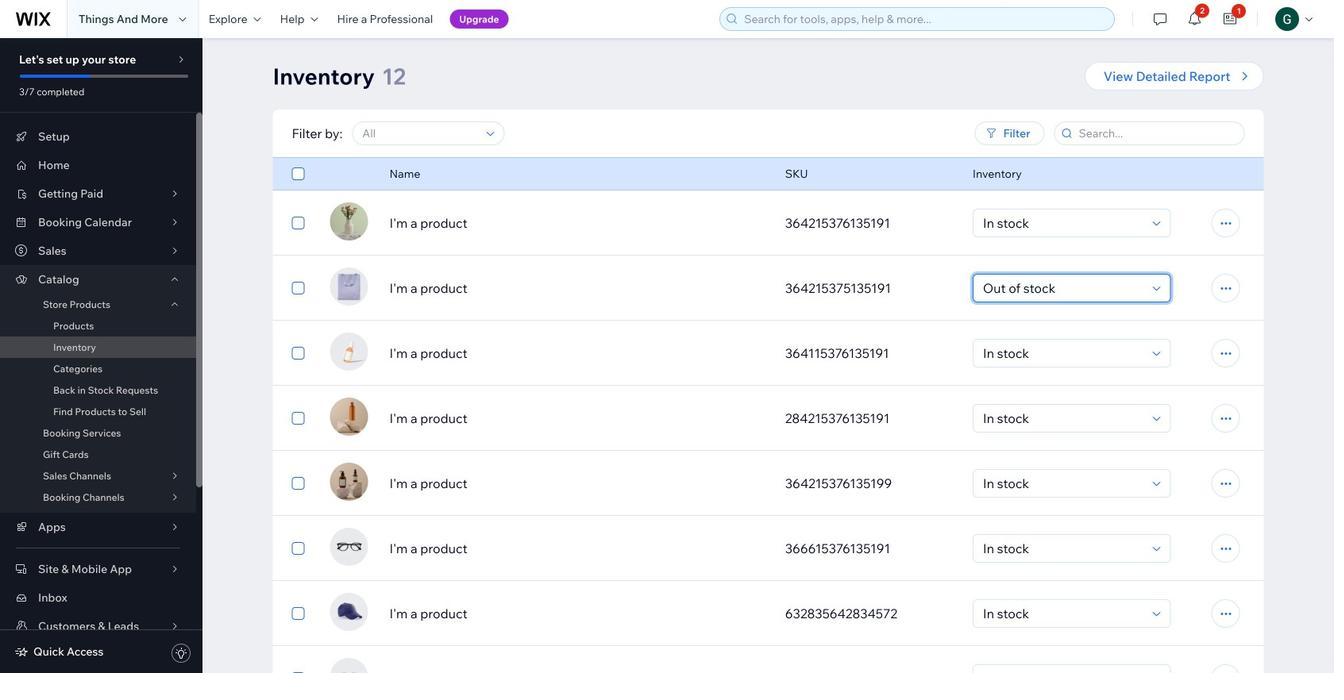 Task type: vqa. For each thing, say whether or not it's contained in the screenshot.
a to the top
no



Task type: locate. For each thing, give the bounding box(es) containing it.
8 select field from the top
[[979, 666, 1148, 674]]

None checkbox
[[292, 214, 305, 233], [292, 344, 305, 363], [292, 474, 305, 493], [292, 539, 305, 558], [292, 214, 305, 233], [292, 344, 305, 363], [292, 474, 305, 493], [292, 539, 305, 558]]

Search... field
[[1074, 122, 1240, 145]]

None checkbox
[[292, 164, 305, 183], [292, 279, 305, 298], [292, 409, 305, 428], [292, 604, 305, 624], [292, 670, 305, 674], [292, 164, 305, 183], [292, 279, 305, 298], [292, 409, 305, 428], [292, 604, 305, 624], [292, 670, 305, 674]]

7 select field from the top
[[979, 601, 1148, 628]]

6 select field from the top
[[979, 535, 1148, 562]]

1 select field from the top
[[979, 210, 1148, 237]]

Select field
[[979, 210, 1148, 237], [979, 275, 1148, 302], [979, 340, 1148, 367], [979, 405, 1148, 432], [979, 470, 1148, 497], [979, 535, 1148, 562], [979, 601, 1148, 628], [979, 666, 1148, 674]]



Task type: describe. For each thing, give the bounding box(es) containing it.
2 select field from the top
[[979, 275, 1148, 302]]

Search for tools, apps, help & more... field
[[740, 8, 1110, 30]]

All field
[[358, 122, 482, 145]]

5 select field from the top
[[979, 470, 1148, 497]]

3 select field from the top
[[979, 340, 1148, 367]]

sidebar element
[[0, 38, 203, 674]]

4 select field from the top
[[979, 405, 1148, 432]]



